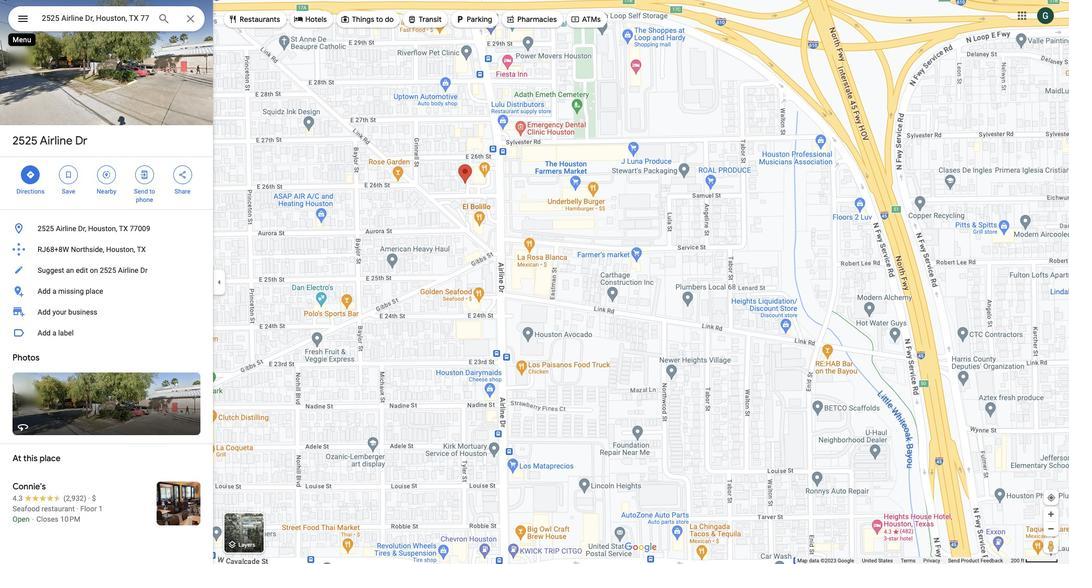 Task type: describe. For each thing, give the bounding box(es) containing it.
1 horizontal spatial ·
[[88, 494, 90, 503]]

2525 for 2525 airline dr
[[13, 134, 38, 148]]

google
[[838, 558, 854, 564]]

dr,
[[78, 224, 86, 233]]

map data ©2023 google
[[797, 558, 854, 564]]

seafood restaurant · floor 1 open ⋅ closes 10 pm
[[13, 505, 103, 524]]


[[178, 169, 187, 181]]

10 pm
[[60, 515, 80, 524]]

dr inside button
[[140, 266, 148, 275]]

 parking
[[455, 14, 492, 25]]

 hotels
[[294, 14, 327, 25]]

floor
[[80, 505, 97, 513]]

 things to do
[[340, 14, 394, 25]]

do
[[385, 15, 394, 24]]

rj68+8w northside, houston, tx
[[38, 245, 146, 254]]

200
[[1011, 558, 1020, 564]]

collapse side panel image
[[214, 276, 225, 288]]

2525 airline dr, houston, tx 77009
[[38, 224, 150, 233]]

send for send to phone
[[134, 188, 148, 195]]


[[571, 14, 580, 25]]

pharmacies
[[517, 15, 557, 24]]

add a missing place button
[[0, 281, 213, 302]]

2 vertical spatial 2525
[[100, 266, 116, 275]]

parking
[[467, 15, 492, 24]]

2525 airline dr
[[13, 134, 87, 148]]

united states
[[862, 558, 893, 564]]


[[294, 14, 303, 25]]

transit
[[419, 15, 442, 24]]


[[102, 169, 111, 181]]

photos
[[13, 353, 40, 363]]

send to phone
[[134, 188, 155, 204]]

4.3 stars 2,932 reviews image
[[13, 493, 86, 504]]

zoom in image
[[1047, 511, 1055, 518]]

google account: greg robinson  
(robinsongreg175@gmail.com) image
[[1037, 7, 1054, 24]]

missing
[[58, 287, 84, 295]]

add a label
[[38, 329, 74, 337]]

share
[[175, 188, 190, 195]]

nearby
[[97, 188, 116, 195]]

200 ft button
[[1011, 558, 1058, 564]]

airline inside suggest an edit on 2525 airline dr button
[[118, 266, 138, 275]]


[[228, 14, 238, 25]]

add for add a missing place
[[38, 287, 51, 295]]

closes
[[36, 515, 59, 524]]

suggest an edit on 2525 airline dr
[[38, 266, 148, 275]]

map
[[797, 558, 808, 564]]

 search field
[[8, 6, 205, 33]]


[[340, 14, 350, 25]]

add a label button
[[0, 323, 213, 343]]

0 vertical spatial houston,
[[88, 224, 117, 233]]

an
[[66, 266, 74, 275]]


[[407, 14, 417, 25]]

restaurant
[[42, 505, 75, 513]]

 restaurants
[[228, 14, 280, 25]]

at this place
[[13, 454, 60, 464]]

restaurants
[[240, 15, 280, 24]]

200 ft
[[1011, 558, 1024, 564]]


[[26, 169, 35, 181]]

rj68+8w
[[38, 245, 69, 254]]

ft
[[1021, 558, 1024, 564]]

united
[[862, 558, 877, 564]]

price: inexpensive image
[[92, 494, 96, 503]]

 atms
[[571, 14, 601, 25]]

edit
[[76, 266, 88, 275]]

airline for dr
[[40, 134, 72, 148]]

2525 Airline Dr, Houston, TX 77009 field
[[8, 6, 205, 31]]

 button
[[8, 6, 38, 33]]


[[64, 169, 73, 181]]

show your location image
[[1047, 493, 1056, 503]]

states
[[878, 558, 893, 564]]

$
[[92, 494, 96, 503]]

add your business
[[38, 308, 97, 316]]

2525 airline dr, houston, tx 77009 button
[[0, 218, 213, 239]]

0 vertical spatial dr
[[75, 134, 87, 148]]

1 vertical spatial tx
[[137, 245, 146, 254]]

add for add a label
[[38, 329, 51, 337]]



Task type: vqa. For each thing, say whether or not it's contained in the screenshot.
Swap origin and destination. image
no



Task type: locate. For each thing, give the bounding box(es) containing it.
add down the "suggest"
[[38, 287, 51, 295]]

a
[[52, 287, 56, 295], [52, 329, 56, 337]]

terms
[[901, 558, 916, 564]]

tx
[[119, 224, 128, 233], [137, 245, 146, 254]]

to left "do"
[[376, 15, 383, 24]]

your
[[52, 308, 66, 316]]

airline
[[40, 134, 72, 148], [56, 224, 76, 233], [118, 266, 138, 275]]

united states button
[[862, 558, 893, 564]]

0 horizontal spatial 2525
[[13, 134, 38, 148]]

hotels
[[305, 15, 327, 24]]

data
[[809, 558, 819, 564]]

2 vertical spatial add
[[38, 329, 51, 337]]

0 horizontal spatial ·
[[76, 505, 78, 513]]

0 vertical spatial 2525
[[13, 134, 38, 148]]

0 vertical spatial to
[[376, 15, 383, 24]]

seafood
[[13, 505, 40, 513]]

to inside  things to do
[[376, 15, 383, 24]]

2 vertical spatial airline
[[118, 266, 138, 275]]

airline left dr, on the left
[[56, 224, 76, 233]]

a left label
[[52, 329, 56, 337]]

houston, down the 2525 airline dr, houston, tx 77009 button
[[106, 245, 135, 254]]

1 horizontal spatial to
[[376, 15, 383, 24]]

· down the (2,932)
[[76, 505, 78, 513]]

houston,
[[88, 224, 117, 233], [106, 245, 135, 254]]

label
[[58, 329, 74, 337]]

· $
[[88, 494, 96, 503]]

4.3
[[13, 494, 23, 503]]

1 vertical spatial add
[[38, 308, 51, 316]]

open
[[13, 515, 30, 524]]

2525 up ''
[[13, 134, 38, 148]]

things
[[352, 15, 374, 24]]

2 horizontal spatial 2525
[[100, 266, 116, 275]]

add inside add your business link
[[38, 308, 51, 316]]

0 horizontal spatial tx
[[119, 224, 128, 233]]

77009
[[130, 224, 150, 233]]

1 vertical spatial place
[[40, 454, 60, 464]]


[[455, 14, 465, 25]]

1 vertical spatial a
[[52, 329, 56, 337]]

add inside add a label 'button'
[[38, 329, 51, 337]]

0 vertical spatial send
[[134, 188, 148, 195]]

footer inside google maps element
[[797, 558, 1011, 564]]

airline up 
[[40, 134, 72, 148]]

0 horizontal spatial send
[[134, 188, 148, 195]]

a inside add a label 'button'
[[52, 329, 56, 337]]

1
[[99, 505, 103, 513]]

northside,
[[71, 245, 104, 254]]

add left label
[[38, 329, 51, 337]]

feedback
[[981, 558, 1003, 564]]

actions for 2525 airline dr region
[[0, 157, 213, 209]]

terms button
[[901, 558, 916, 564]]

place down on
[[86, 287, 103, 295]]

send inside send to phone
[[134, 188, 148, 195]]

to inside send to phone
[[149, 188, 155, 195]]

add left 'your'
[[38, 308, 51, 316]]

footer
[[797, 558, 1011, 564]]

2525
[[13, 134, 38, 148], [38, 224, 54, 233], [100, 266, 116, 275]]

dr down 77009
[[140, 266, 148, 275]]

3 add from the top
[[38, 329, 51, 337]]

none field inside the 2525 airline dr, houston, tx 77009 field
[[42, 12, 149, 25]]

send up phone
[[134, 188, 148, 195]]

⋅
[[31, 515, 35, 524]]

0 vertical spatial add
[[38, 287, 51, 295]]

send for send product feedback
[[948, 558, 960, 564]]

privacy button
[[923, 558, 940, 564]]

show street view coverage image
[[1044, 538, 1059, 554]]

send left product
[[948, 558, 960, 564]]

1 vertical spatial houston,
[[106, 245, 135, 254]]

this
[[23, 454, 38, 464]]

2 a from the top
[[52, 329, 56, 337]]

google maps element
[[0, 0, 1069, 564]]

add a missing place
[[38, 287, 103, 295]]

1 vertical spatial 2525
[[38, 224, 54, 233]]

send inside button
[[948, 558, 960, 564]]

rj68+8w northside, houston, tx button
[[0, 239, 213, 260]]

tx down 77009
[[137, 245, 146, 254]]

1 a from the top
[[52, 287, 56, 295]]

business
[[68, 308, 97, 316]]

product
[[961, 558, 979, 564]]

add inside add a missing place button
[[38, 287, 51, 295]]

2525 up rj68+8w
[[38, 224, 54, 233]]

place right this on the left bottom of the page
[[40, 454, 60, 464]]

2525 for 2525 airline dr, houston, tx 77009
[[38, 224, 54, 233]]

add for add your business
[[38, 308, 51, 316]]

send
[[134, 188, 148, 195], [948, 558, 960, 564]]

a inside add a missing place button
[[52, 287, 56, 295]]

1 vertical spatial airline
[[56, 224, 76, 233]]

a for label
[[52, 329, 56, 337]]

2 add from the top
[[38, 308, 51, 316]]

send product feedback
[[948, 558, 1003, 564]]

1 vertical spatial ·
[[76, 505, 78, 513]]

0 vertical spatial a
[[52, 287, 56, 295]]

0 horizontal spatial place
[[40, 454, 60, 464]]

at
[[13, 454, 21, 464]]

None field
[[42, 12, 149, 25]]

suggest an edit on 2525 airline dr button
[[0, 260, 213, 281]]

1 horizontal spatial send
[[948, 558, 960, 564]]

0 vertical spatial tx
[[119, 224, 128, 233]]

suggest
[[38, 266, 64, 275]]

privacy
[[923, 558, 940, 564]]

·
[[88, 494, 90, 503], [76, 505, 78, 513]]

a left missing in the left of the page
[[52, 287, 56, 295]]

1 vertical spatial dr
[[140, 266, 148, 275]]

1 horizontal spatial tx
[[137, 245, 146, 254]]

1 horizontal spatial 2525
[[38, 224, 54, 233]]

dr
[[75, 134, 87, 148], [140, 266, 148, 275]]

houston, right dr, on the left
[[88, 224, 117, 233]]

airline for dr,
[[56, 224, 76, 233]]

· inside seafood restaurant · floor 1 open ⋅ closes 10 pm
[[76, 505, 78, 513]]

©2023
[[821, 558, 836, 564]]

tx left 77009
[[119, 224, 128, 233]]

airline down rj68+8w northside, houston, tx button
[[118, 266, 138, 275]]

layers
[[238, 542, 255, 549]]

1 horizontal spatial dr
[[140, 266, 148, 275]]

0 horizontal spatial to
[[149, 188, 155, 195]]

0 vertical spatial airline
[[40, 134, 72, 148]]


[[506, 14, 515, 25]]

to
[[376, 15, 383, 24], [149, 188, 155, 195]]

1 horizontal spatial place
[[86, 287, 103, 295]]

0 horizontal spatial dr
[[75, 134, 87, 148]]

phone
[[136, 196, 153, 204]]

on
[[90, 266, 98, 275]]

dr up the actions for 2525 airline dr region
[[75, 134, 87, 148]]

1 vertical spatial send
[[948, 558, 960, 564]]

2525 right on
[[100, 266, 116, 275]]

save
[[62, 188, 75, 195]]

0 vertical spatial ·
[[88, 494, 90, 503]]

place
[[86, 287, 103, 295], [40, 454, 60, 464]]

0 vertical spatial place
[[86, 287, 103, 295]]

to up phone
[[149, 188, 155, 195]]

place inside add a missing place button
[[86, 287, 103, 295]]

airline inside the 2525 airline dr, houston, tx 77009 button
[[56, 224, 76, 233]]

 transit
[[407, 14, 442, 25]]

2525 airline dr main content
[[0, 0, 213, 564]]

footer containing map data ©2023 google
[[797, 558, 1011, 564]]

1 vertical spatial to
[[149, 188, 155, 195]]

connie's
[[13, 482, 46, 492]]

a for missing
[[52, 287, 56, 295]]

· left price: inexpensive icon
[[88, 494, 90, 503]]

 pharmacies
[[506, 14, 557, 25]]

add your business link
[[0, 302, 213, 323]]


[[140, 169, 149, 181]]

send product feedback button
[[948, 558, 1003, 564]]

atms
[[582, 15, 601, 24]]


[[17, 11, 29, 26]]

1 add from the top
[[38, 287, 51, 295]]

directions
[[16, 188, 45, 195]]

zoom out image
[[1047, 525, 1055, 533]]

(2,932)
[[63, 494, 86, 503]]



